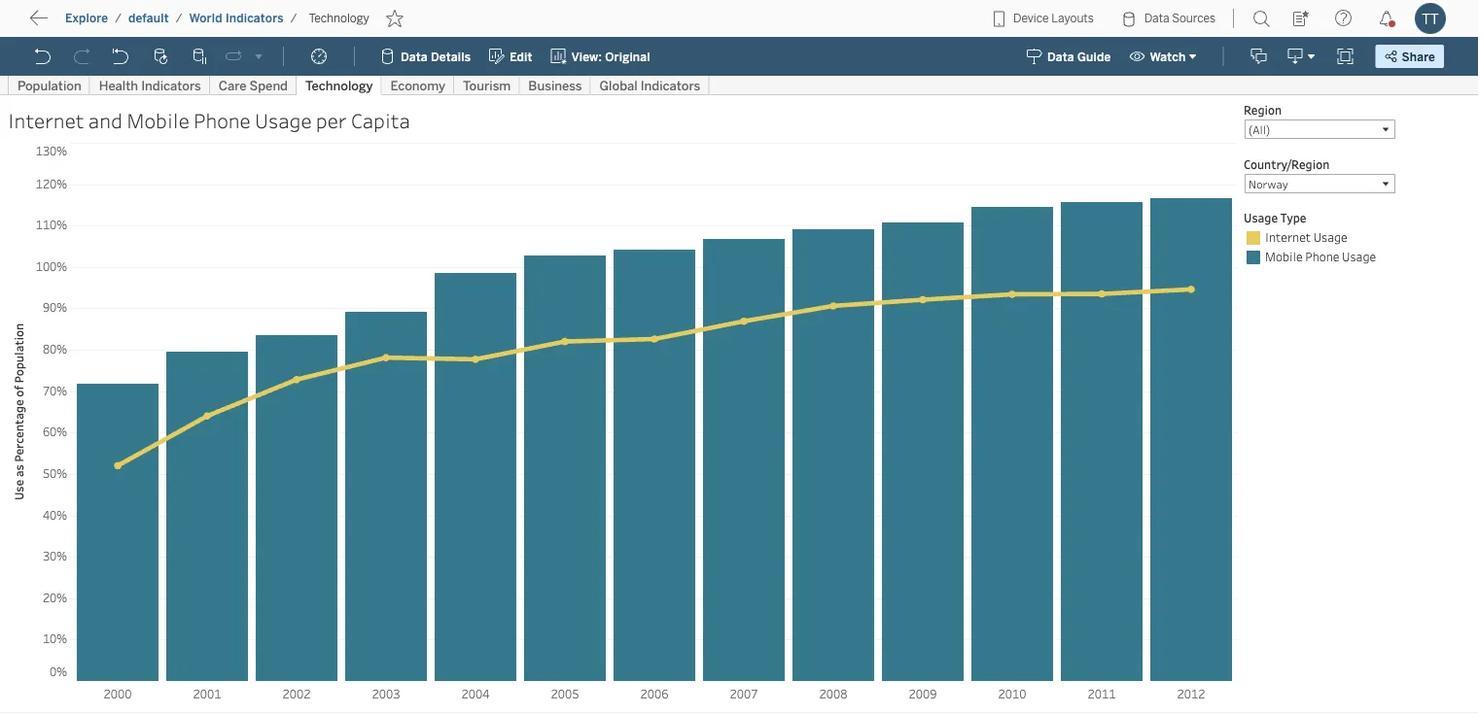 Task type: locate. For each thing, give the bounding box(es) containing it.
world
[[189, 11, 222, 25]]

world indicators link
[[188, 10, 285, 26]]

/ right indicators
[[290, 11, 297, 25]]

default
[[128, 11, 169, 25]]

/
[[115, 11, 122, 25], [176, 11, 182, 25], [290, 11, 297, 25]]

/ right to
[[115, 11, 122, 25]]

0 horizontal spatial /
[[115, 11, 122, 25]]

2 horizontal spatial /
[[290, 11, 297, 25]]

skip to content
[[51, 15, 167, 33]]

/ left world
[[176, 11, 182, 25]]

content
[[107, 15, 167, 33]]

explore / default / world indicators /
[[65, 11, 297, 25]]

2 / from the left
[[176, 11, 182, 25]]

1 horizontal spatial /
[[176, 11, 182, 25]]

skip to content link
[[47, 11, 198, 37]]



Task type: describe. For each thing, give the bounding box(es) containing it.
technology element
[[303, 11, 375, 25]]

indicators
[[226, 11, 284, 25]]

to
[[87, 15, 103, 33]]

explore link
[[64, 10, 109, 26]]

skip
[[51, 15, 84, 33]]

1 / from the left
[[115, 11, 122, 25]]

technology
[[309, 11, 369, 25]]

3 / from the left
[[290, 11, 297, 25]]

explore
[[65, 11, 108, 25]]

default link
[[127, 10, 170, 26]]



Task type: vqa. For each thing, say whether or not it's contained in the screenshot.
the default
yes



